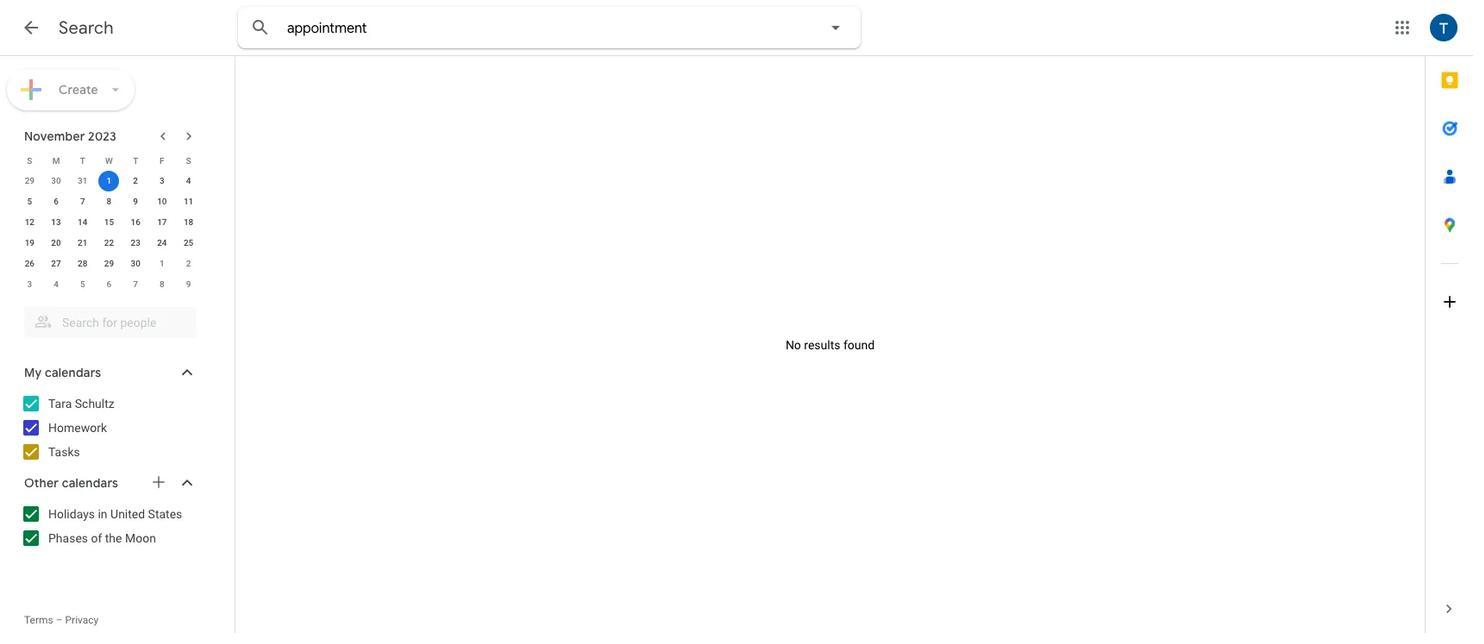 Task type: locate. For each thing, give the bounding box(es) containing it.
3 down f
[[160, 176, 164, 185]]

f
[[160, 156, 164, 165]]

2 row from the top
[[16, 171, 202, 191]]

0 vertical spatial 8
[[107, 197, 112, 206]]

30 down 23 element
[[131, 259, 140, 268]]

calendars for other calendars
[[62, 475, 118, 491]]

t up 31
[[80, 156, 85, 165]]

None search field
[[0, 300, 214, 338]]

12 element
[[19, 212, 40, 233]]

0 horizontal spatial 30
[[51, 176, 61, 185]]

0 horizontal spatial 7
[[80, 197, 85, 206]]

7 down 31 october element
[[80, 197, 85, 206]]

1 vertical spatial calendars
[[62, 475, 118, 491]]

row containing 19
[[16, 233, 202, 254]]

1 vertical spatial 9
[[186, 279, 191, 289]]

0 vertical spatial 2
[[133, 176, 138, 185]]

1 t from the left
[[80, 156, 85, 165]]

0 horizontal spatial 6
[[54, 197, 59, 206]]

28
[[78, 259, 87, 268]]

1 vertical spatial 5
[[80, 279, 85, 289]]

row containing 26
[[16, 254, 202, 274]]

9 december element
[[178, 274, 199, 295]]

9 down 2 december element
[[186, 279, 191, 289]]

2 right 1 cell
[[133, 176, 138, 185]]

row
[[16, 150, 202, 171], [16, 171, 202, 191], [16, 191, 202, 212], [16, 212, 202, 233], [16, 233, 202, 254], [16, 254, 202, 274], [16, 274, 202, 295]]

28 element
[[72, 254, 93, 274]]

1 horizontal spatial 6
[[107, 279, 112, 289]]

0 vertical spatial 9
[[133, 197, 138, 206]]

29 left 30 october element
[[25, 176, 35, 185]]

tab list
[[1426, 56, 1473, 585]]

Search text field
[[287, 20, 777, 37]]

1 horizontal spatial 8
[[160, 279, 164, 289]]

7
[[80, 197, 85, 206], [133, 279, 138, 289]]

6 down "29" element
[[107, 279, 112, 289]]

6
[[54, 197, 59, 206], [107, 279, 112, 289]]

13 element
[[46, 212, 66, 233]]

29 element
[[99, 254, 119, 274]]

1 down 24 element
[[160, 259, 164, 268]]

1 down w
[[107, 176, 112, 185]]

1 inside cell
[[107, 176, 112, 185]]

other calendars list
[[3, 500, 214, 552]]

30 october element
[[46, 171, 66, 191]]

1 horizontal spatial 9
[[186, 279, 191, 289]]

Search for people text field
[[35, 307, 186, 338]]

0 horizontal spatial 1
[[107, 176, 112, 185]]

calendars
[[45, 365, 101, 380], [62, 475, 118, 491]]

tara schultz
[[48, 397, 114, 411]]

3 down 26 element
[[27, 279, 32, 289]]

1 horizontal spatial 7
[[133, 279, 138, 289]]

4 up 11
[[186, 176, 191, 185]]

1 vertical spatial 6
[[107, 279, 112, 289]]

0 horizontal spatial s
[[27, 156, 32, 165]]

calendars up tara schultz
[[45, 365, 101, 380]]

1 horizontal spatial 30
[[131, 259, 140, 268]]

privacy
[[65, 614, 99, 626]]

1
[[107, 176, 112, 185], [160, 259, 164, 268]]

1 horizontal spatial 3
[[160, 176, 164, 185]]

the
[[105, 531, 122, 545]]

m
[[52, 156, 60, 165]]

29
[[25, 176, 35, 185], [104, 259, 114, 268]]

1 row from the top
[[16, 150, 202, 171]]

1 horizontal spatial 4
[[186, 176, 191, 185]]

6 december element
[[99, 274, 119, 295]]

8 down "1, today" element
[[107, 197, 112, 206]]

1 vertical spatial 30
[[131, 259, 140, 268]]

14 element
[[72, 212, 93, 233]]

1 vertical spatial 29
[[104, 259, 114, 268]]

30
[[51, 176, 61, 185], [131, 259, 140, 268]]

s right f
[[186, 156, 191, 165]]

calendars up in
[[62, 475, 118, 491]]

1 horizontal spatial 1
[[160, 259, 164, 268]]

t
[[80, 156, 85, 165], [133, 156, 138, 165]]

1 horizontal spatial 29
[[104, 259, 114, 268]]

5
[[27, 197, 32, 206], [80, 279, 85, 289]]

create button
[[7, 69, 134, 110]]

0 horizontal spatial 3
[[27, 279, 32, 289]]

8 down 1 december element
[[160, 279, 164, 289]]

29 down 22 element
[[104, 259, 114, 268]]

None search field
[[238, 7, 861, 48]]

30 down m
[[51, 176, 61, 185]]

21 element
[[72, 233, 93, 254]]

10
[[157, 197, 167, 206]]

0 horizontal spatial 9
[[133, 197, 138, 206]]

0 horizontal spatial 29
[[25, 176, 35, 185]]

0 horizontal spatial 5
[[27, 197, 32, 206]]

30 inside 'element'
[[131, 259, 140, 268]]

2 down 25 element
[[186, 259, 191, 268]]

1 vertical spatial 3
[[27, 279, 32, 289]]

2 inside 2 december element
[[186, 259, 191, 268]]

holidays
[[48, 507, 95, 521]]

6 row from the top
[[16, 254, 202, 274]]

1 vertical spatial 2
[[186, 259, 191, 268]]

0 vertical spatial 7
[[80, 197, 85, 206]]

4 row from the top
[[16, 212, 202, 233]]

0 horizontal spatial 4
[[54, 279, 59, 289]]

homework
[[48, 421, 107, 435]]

9
[[133, 197, 138, 206], [186, 279, 191, 289]]

30 for 30 'element'
[[131, 259, 140, 268]]

5 down 28 element
[[80, 279, 85, 289]]

calendars inside dropdown button
[[62, 475, 118, 491]]

2
[[133, 176, 138, 185], [186, 259, 191, 268]]

0 vertical spatial 29
[[25, 176, 35, 185]]

7 down 30 'element'
[[133, 279, 138, 289]]

row group
[[16, 171, 202, 295]]

31
[[78, 176, 87, 185]]

1 vertical spatial 8
[[160, 279, 164, 289]]

29 inside 29 october element
[[25, 176, 35, 185]]

holidays in united states
[[48, 507, 182, 521]]

6 down 30 october element
[[54, 197, 59, 206]]

1 horizontal spatial t
[[133, 156, 138, 165]]

0 horizontal spatial t
[[80, 156, 85, 165]]

4 down "27" element
[[54, 279, 59, 289]]

16
[[131, 217, 140, 227]]

0 vertical spatial 6
[[54, 197, 59, 206]]

11 element
[[178, 191, 199, 212]]

search image
[[243, 10, 278, 45]]

0 vertical spatial calendars
[[45, 365, 101, 380]]

7 row from the top
[[16, 274, 202, 295]]

0 vertical spatial 1
[[107, 176, 112, 185]]

row containing 3
[[16, 274, 202, 295]]

row group containing 29
[[16, 171, 202, 295]]

5 row from the top
[[16, 233, 202, 254]]

t left f
[[133, 156, 138, 165]]

s up 29 october element
[[27, 156, 32, 165]]

1 s from the left
[[27, 156, 32, 165]]

calendars inside dropdown button
[[45, 365, 101, 380]]

19
[[25, 238, 35, 248]]

9 up 16
[[133, 197, 138, 206]]

1 horizontal spatial s
[[186, 156, 191, 165]]

s
[[27, 156, 32, 165], [186, 156, 191, 165]]

0 horizontal spatial 2
[[133, 176, 138, 185]]

row containing 12
[[16, 212, 202, 233]]

3
[[160, 176, 164, 185], [27, 279, 32, 289]]

5 down 29 october element
[[27, 197, 32, 206]]

29 for "29" element
[[104, 259, 114, 268]]

terms link
[[24, 614, 53, 626]]

3 row from the top
[[16, 191, 202, 212]]

29 inside "29" element
[[104, 259, 114, 268]]

tasks
[[48, 445, 80, 459]]

0 vertical spatial 30
[[51, 176, 61, 185]]

8
[[107, 197, 112, 206], [160, 279, 164, 289]]

1 horizontal spatial 5
[[80, 279, 85, 289]]

4
[[186, 176, 191, 185], [54, 279, 59, 289]]

1 horizontal spatial 2
[[186, 259, 191, 268]]

1 vertical spatial 1
[[160, 259, 164, 268]]

0 horizontal spatial 8
[[107, 197, 112, 206]]

0 vertical spatial 4
[[186, 176, 191, 185]]

30 for 30 october element
[[51, 176, 61, 185]]



Task type: describe. For each thing, give the bounding box(es) containing it.
20 element
[[46, 233, 66, 254]]

20
[[51, 238, 61, 248]]

united
[[110, 507, 145, 521]]

my calendars list
[[3, 390, 214, 466]]

25
[[184, 238, 193, 248]]

create
[[59, 82, 98, 97]]

26 element
[[19, 254, 40, 274]]

row containing 5
[[16, 191, 202, 212]]

phases
[[48, 531, 88, 545]]

no results found
[[786, 338, 875, 351]]

16 element
[[125, 212, 146, 233]]

1 for "1, today" element
[[107, 176, 112, 185]]

1, today element
[[99, 171, 119, 191]]

29 october element
[[19, 171, 40, 191]]

8 december element
[[152, 274, 172, 295]]

17 element
[[152, 212, 172, 233]]

go back image
[[21, 17, 41, 38]]

2 t from the left
[[133, 156, 138, 165]]

7 december element
[[125, 274, 146, 295]]

november
[[24, 129, 85, 144]]

18
[[184, 217, 193, 227]]

23 element
[[125, 233, 146, 254]]

22 element
[[99, 233, 119, 254]]

0 vertical spatial 3
[[160, 176, 164, 185]]

29 for 29 october element
[[25, 176, 35, 185]]

schultz
[[75, 397, 114, 411]]

18 element
[[178, 212, 199, 233]]

w
[[105, 156, 113, 165]]

no
[[786, 338, 801, 351]]

results
[[804, 338, 841, 351]]

found
[[844, 338, 875, 351]]

24 element
[[152, 233, 172, 254]]

15
[[104, 217, 114, 227]]

25 element
[[178, 233, 199, 254]]

privacy link
[[65, 614, 99, 626]]

2 s from the left
[[186, 156, 191, 165]]

1 cell
[[96, 171, 122, 191]]

other calendars button
[[3, 469, 214, 497]]

17
[[157, 217, 167, 227]]

24
[[157, 238, 167, 248]]

12
[[25, 217, 35, 227]]

5 december element
[[72, 274, 93, 295]]

15 element
[[99, 212, 119, 233]]

11
[[184, 197, 193, 206]]

1 vertical spatial 7
[[133, 279, 138, 289]]

row containing 29
[[16, 171, 202, 191]]

other
[[24, 475, 59, 491]]

phases of the moon
[[48, 531, 156, 545]]

21
[[78, 238, 87, 248]]

1 december element
[[152, 254, 172, 274]]

22
[[104, 238, 114, 248]]

add other calendars image
[[150, 474, 167, 491]]

30 element
[[125, 254, 146, 274]]

terms – privacy
[[24, 614, 99, 626]]

row containing s
[[16, 150, 202, 171]]

search options image
[[819, 10, 853, 45]]

19 element
[[19, 233, 40, 254]]

states
[[148, 507, 182, 521]]

4 december element
[[46, 274, 66, 295]]

2023
[[88, 129, 116, 144]]

10 element
[[152, 191, 172, 212]]

search heading
[[59, 17, 114, 39]]

moon
[[125, 531, 156, 545]]

0 vertical spatial 5
[[27, 197, 32, 206]]

my calendars
[[24, 365, 101, 380]]

5 inside 5 december element
[[80, 279, 85, 289]]

november 2023
[[24, 129, 116, 144]]

–
[[56, 614, 63, 626]]

31 october element
[[72, 171, 93, 191]]

in
[[98, 507, 107, 521]]

1 vertical spatial 4
[[54, 279, 59, 289]]

tara
[[48, 397, 72, 411]]

of
[[91, 531, 102, 545]]

23
[[131, 238, 140, 248]]

26
[[25, 259, 35, 268]]

14
[[78, 217, 87, 227]]

november 2023 grid
[[16, 150, 202, 295]]

my
[[24, 365, 42, 380]]

27 element
[[46, 254, 66, 274]]

other calendars
[[24, 475, 118, 491]]

search
[[59, 17, 114, 39]]

3 december element
[[19, 274, 40, 295]]

2 december element
[[178, 254, 199, 274]]

13
[[51, 217, 61, 227]]

terms
[[24, 614, 53, 626]]

calendars for my calendars
[[45, 365, 101, 380]]

27
[[51, 259, 61, 268]]

my calendars button
[[3, 359, 214, 386]]

1 for 1 december element
[[160, 259, 164, 268]]



Task type: vqa. For each thing, say whether or not it's contained in the screenshot.
topmost the calendars
yes



